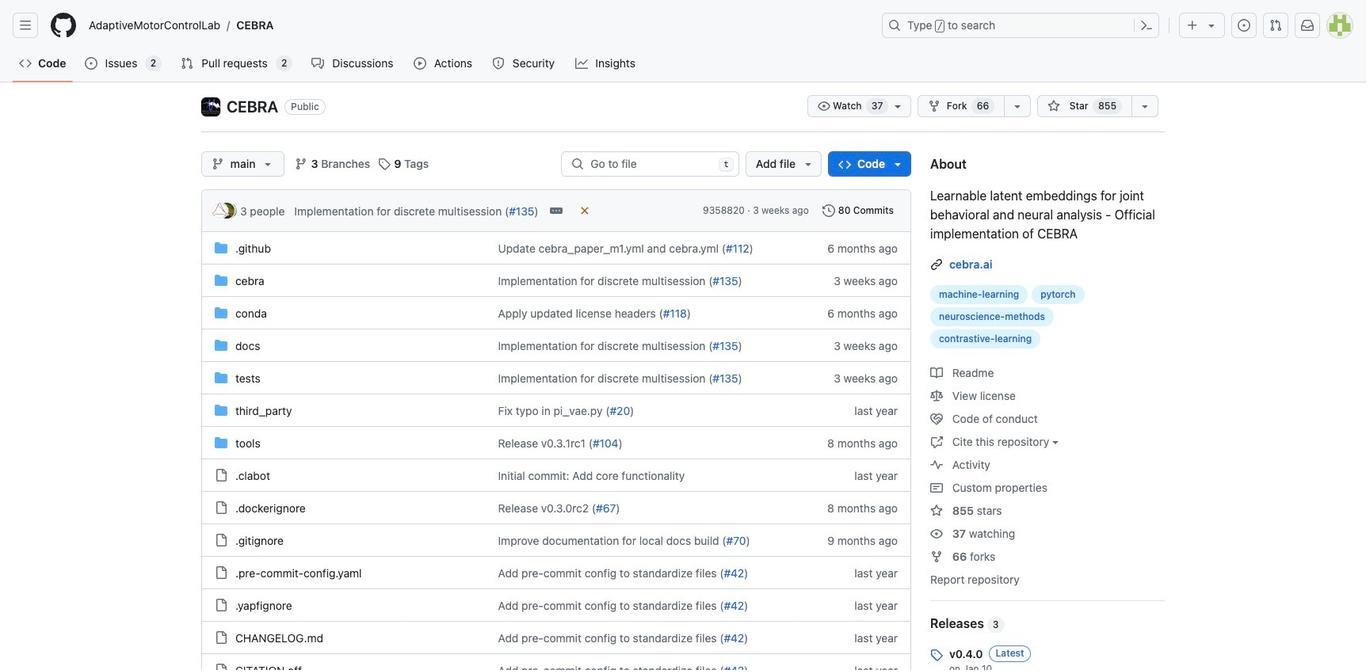 Task type: locate. For each thing, give the bounding box(es) containing it.
1 horizontal spatial issue opened image
[[1238, 19, 1251, 32]]

git pull request image
[[1270, 19, 1282, 32], [181, 57, 193, 70]]

note image
[[931, 482, 943, 495]]

1 horizontal spatial git pull request image
[[1270, 19, 1282, 32]]

homepage image
[[51, 13, 76, 38]]

directory image
[[215, 242, 227, 254], [215, 307, 227, 319], [215, 372, 227, 384], [215, 404, 227, 417]]

directory image
[[215, 274, 227, 287], [215, 339, 227, 352], [215, 437, 227, 449]]

855 users starred this repository element
[[1093, 98, 1122, 114]]

open commit details image
[[550, 204, 562, 217]]

triangle down image
[[1206, 19, 1218, 32]]

issue opened image right triangle down image
[[1238, 19, 1251, 32]]

issue opened image right code image
[[85, 57, 98, 70]]

eye image
[[818, 100, 830, 113], [931, 528, 943, 541]]

1 vertical spatial eye image
[[931, 528, 943, 541]]

1 horizontal spatial tag image
[[931, 649, 943, 662]]

1 vertical spatial git pull request image
[[181, 57, 193, 70]]

x image
[[578, 204, 591, 217]]

Go to file text field
[[591, 152, 713, 176]]

code of conduct image
[[931, 413, 943, 426]]

0 vertical spatial tag image
[[378, 158, 391, 170]]

git branch image
[[212, 158, 224, 170]]

3 directory image from the top
[[215, 372, 227, 384]]

0 horizontal spatial eye image
[[818, 100, 830, 113]]

introspective swallow image
[[212, 203, 227, 219]]

0 vertical spatial directory image
[[215, 274, 227, 287]]

repo forked image
[[928, 100, 941, 113]]

cross reference image
[[931, 436, 943, 449]]

link image
[[931, 258, 943, 271]]

2 vertical spatial directory image
[[215, 437, 227, 449]]

banner
[[0, 0, 1366, 82]]

1 vertical spatial directory image
[[215, 339, 227, 352]]

list
[[82, 13, 873, 38]]

0 vertical spatial eye image
[[818, 100, 830, 113]]

0 horizontal spatial git pull request image
[[181, 57, 193, 70]]

1 directory image from the top
[[215, 274, 227, 287]]

0 vertical spatial git pull request image
[[1270, 19, 1282, 32]]

add this repository to a list image
[[1139, 100, 1152, 113]]

0 vertical spatial issue opened image
[[1238, 19, 1251, 32]]

see your forks of this repository image
[[1012, 100, 1024, 113]]

history image
[[823, 204, 835, 217]]

tag image
[[378, 158, 391, 170], [931, 649, 943, 662]]

law image
[[931, 390, 943, 403]]

1 vertical spatial issue opened image
[[85, 57, 98, 70]]

1 vertical spatial tag image
[[931, 649, 943, 662]]

3 directory image from the top
[[215, 437, 227, 449]]

issue opened image
[[1238, 19, 1251, 32], [85, 57, 98, 70]]

comment discussion image
[[312, 57, 325, 70]]

code image
[[19, 57, 32, 70]]

4 directory image from the top
[[215, 404, 227, 417]]



Task type: vqa. For each thing, say whether or not it's contained in the screenshot.
the bottom directory icon
yes



Task type: describe. For each thing, give the bounding box(es) containing it.
repo forked image
[[931, 551, 943, 563]]

search image
[[572, 158, 584, 170]]

star image
[[1048, 100, 1061, 113]]

git pull request image for the right the issue opened icon
[[1270, 19, 1282, 32]]

2 directory image from the top
[[215, 339, 227, 352]]

play image
[[414, 57, 427, 70]]

git pull request image for the leftmost the issue opened icon
[[181, 57, 193, 70]]

star image
[[931, 505, 943, 518]]

owner avatar image
[[201, 97, 220, 117]]

graph image
[[575, 57, 588, 70]]

0 horizontal spatial issue opened image
[[85, 57, 98, 70]]

0 horizontal spatial tag image
[[378, 158, 391, 170]]

command palette image
[[1141, 19, 1153, 32]]

book image
[[931, 367, 943, 380]]

inbox image
[[1301, 19, 1314, 32]]

2 directory image from the top
[[215, 307, 227, 319]]

git branch image
[[295, 158, 308, 170]]

shield image
[[492, 57, 505, 70]]

1 horizontal spatial eye image
[[931, 528, 943, 541]]

1 directory image from the top
[[215, 242, 227, 254]]

pulse image
[[931, 459, 943, 472]]



